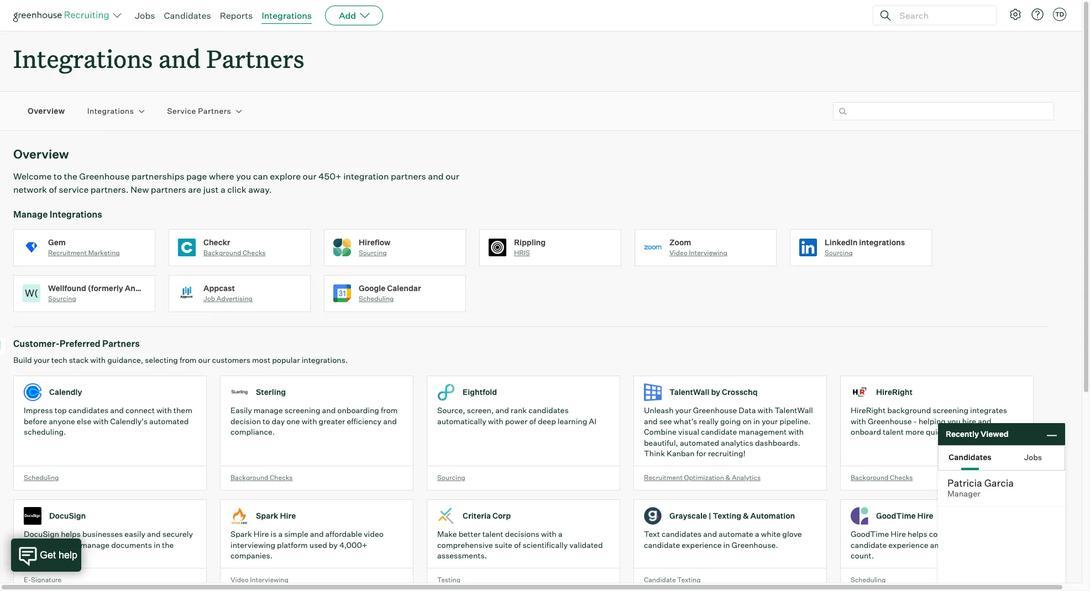 Task type: describe. For each thing, give the bounding box(es) containing it.
quickly.
[[927, 428, 955, 437]]

you inside hireright background screening integrates with greenhouse - helping you hire and onboard talent more quickly.
[[948, 417, 961, 426]]

-
[[914, 417, 918, 426]]

companies
[[930, 530, 969, 539]]

optimization
[[685, 474, 725, 482]]

recruitment inside gem recruitment marketing
[[48, 249, 87, 257]]

candidates link
[[164, 10, 211, 21]]

crosschq
[[722, 388, 758, 397]]

with right stack
[[90, 356, 106, 365]]

add button
[[325, 6, 383, 25]]

helps inside goodtime hire helps companies go beyond candidate experience and make every interview count.
[[908, 530, 928, 539]]

background for easily manage screening and onboarding from decision to day one with greater efficiency and compliance.
[[231, 474, 269, 482]]

0 horizontal spatial jobs
[[135, 10, 155, 21]]

automation
[[751, 512, 796, 521]]

go
[[971, 530, 980, 539]]

them
[[174, 406, 192, 416]]

interviewing inside the zoom video interviewing
[[689, 249, 728, 257]]

1 horizontal spatial partners
[[391, 171, 426, 182]]

greenhouse inside unleash your greenhouse data with talentwall and see what's really going on in your pipeline. combine visual candidate management with beautiful, automated analytics dashboards. think kanban for recruiting!
[[694, 406, 738, 416]]

with left "them"
[[156, 406, 172, 416]]

automatically
[[438, 417, 487, 426]]

calendly's
[[110, 417, 148, 426]]

checks for easily manage screening and onboarding from decision to day one with greater efficiency and compliance.
[[270, 474, 293, 482]]

beyond
[[982, 530, 1009, 539]]

with down pipeline.
[[789, 428, 804, 437]]

talent inside make better talent decisions with a comprehensive suite of scientifically validated assessments.
[[483, 530, 504, 539]]

network
[[13, 184, 47, 195]]

google calendar scheduling
[[359, 284, 421, 303]]

Search text field
[[897, 7, 987, 24]]

marketing
[[88, 249, 120, 257]]

1 vertical spatial &
[[744, 512, 749, 521]]

of for make better talent decisions with a comprehensive suite of scientifically validated assessments.
[[514, 541, 521, 550]]

onboard
[[851, 428, 882, 437]]

sourcing inside linkedin integrations sourcing
[[825, 249, 853, 257]]

goodtime for goodtime hire
[[877, 512, 916, 521]]

video
[[364, 530, 384, 539]]

0 horizontal spatial interviewing
[[250, 576, 289, 585]]

on
[[743, 417, 752, 426]]

checkr
[[204, 238, 231, 247]]

with inside easily manage screening and onboarding from decision to day one with greater efficiency and compliance.
[[302, 417, 317, 426]]

|
[[709, 512, 712, 521]]

build
[[13, 356, 32, 365]]

docusign helps businesses easily and securely sign, send, and manage documents in the cloud.
[[24, 530, 193, 561]]

and inside impress top candidates and connect with them before anyone else with calendly's automated scheduling.
[[110, 406, 124, 416]]

reports link
[[220, 10, 253, 21]]

candidate texting
[[644, 576, 701, 585]]

can
[[253, 171, 268, 182]]

0 vertical spatial texting
[[713, 512, 742, 521]]

cloud.
[[24, 552, 46, 561]]

efficiency
[[347, 417, 382, 426]]

and inside welcome to the greenhouse partnerships page where you can explore our 450+ integration partners and our network of service partners. new partners are just a click away.
[[428, 171, 444, 182]]

a inside spark hire is a simple and affordable video interviewing platform used by 4,000+ companies.
[[278, 530, 283, 539]]

candidate inside goodtime hire helps companies go beyond candidate experience and make every interview count.
[[851, 541, 887, 550]]

spark hire
[[256, 512, 296, 521]]

documents
[[111, 541, 152, 550]]

selecting
[[145, 356, 178, 365]]

sourcing up criteria
[[438, 474, 466, 482]]

are
[[188, 184, 201, 195]]

most
[[252, 356, 271, 365]]

screening for one
[[285, 406, 321, 416]]

automate
[[719, 530, 754, 539]]

greenhouse inside welcome to the greenhouse partnerships page where you can explore our 450+ integration partners and our network of service partners. new partners are just a click away.
[[79, 171, 130, 182]]

send,
[[43, 541, 63, 550]]

eightfold
[[463, 388, 497, 397]]

e-signature
[[24, 576, 61, 585]]

easily manage screening and onboarding from decision to day one with greater efficiency and compliance.
[[231, 406, 398, 437]]

hireright for hireright background screening integrates with greenhouse - helping you hire and onboard talent more quickly.
[[851, 406, 886, 416]]

criteria corp
[[463, 512, 511, 521]]

hire for spark hire is a simple and affordable video interviewing platform used by 4,000+ companies.
[[254, 530, 269, 539]]

overview link
[[28, 106, 65, 117]]

hris
[[514, 249, 530, 257]]

1 vertical spatial integrations link
[[87, 106, 134, 117]]

scheduling inside google calendar scheduling
[[359, 295, 394, 303]]

(formerly
[[88, 284, 123, 293]]

automated inside impress top candidates and connect with them before anyone else with calendly's automated scheduling.
[[149, 417, 189, 426]]

automated inside unleash your greenhouse data with talentwall and see what's really going on in your pipeline. combine visual candidate management with beautiful, automated analytics dashboards. think kanban for recruiting!
[[680, 439, 720, 448]]

goodtime hire
[[877, 512, 934, 521]]

td button
[[1054, 8, 1067, 21]]

dashboards.
[[756, 439, 801, 448]]

experience inside goodtime hire helps companies go beyond candidate experience and make every interview count.
[[889, 541, 929, 550]]

service partners link
[[167, 106, 231, 117]]

spark for spark hire
[[256, 512, 279, 521]]

greater
[[319, 417, 345, 426]]

zoom
[[670, 238, 692, 247]]

e-
[[24, 576, 31, 585]]

every
[[968, 541, 988, 550]]

background for hireright background screening integrates with greenhouse - helping you hire and onboard talent more quickly.
[[851, 474, 889, 482]]

appcast job advertising
[[204, 284, 253, 303]]

welcome
[[13, 171, 52, 182]]

manage inside easily manage screening and onboarding from decision to day one with greater efficiency and compliance.
[[254, 406, 283, 416]]

onboarding
[[338, 406, 379, 416]]

background checks for easily manage screening and onboarding from decision to day one with greater efficiency and compliance.
[[231, 474, 293, 482]]

just
[[203, 184, 219, 195]]

learning
[[558, 417, 588, 426]]

partnerships
[[132, 171, 185, 182]]

2 horizontal spatial your
[[762, 417, 778, 426]]

candidate inside the text candidates and automate a white glove candidate experience in greenhouse.
[[644, 541, 681, 550]]

from inside easily manage screening and onboarding from decision to day one with greater efficiency and compliance.
[[381, 406, 398, 416]]

talentwall inside unleash your greenhouse data with talentwall and see what's really going on in your pipeline. combine visual candidate management with beautiful, automated analytics dashboards. think kanban for recruiting!
[[775, 406, 814, 416]]

glove
[[783, 530, 802, 539]]

going
[[721, 417, 741, 426]]

helps inside docusign helps businesses easily and securely sign, send, and manage documents in the cloud.
[[61, 530, 81, 539]]

anyone
[[49, 417, 75, 426]]

a inside welcome to the greenhouse partnerships page where you can explore our 450+ integration partners and our network of service partners. new partners are just a click away.
[[221, 184, 226, 195]]

hire for goodtime hire
[[918, 512, 934, 521]]

simple
[[284, 530, 309, 539]]

checkr background checks
[[204, 238, 266, 257]]

new
[[131, 184, 149, 195]]

with right else
[[93, 417, 109, 426]]

connect
[[126, 406, 155, 416]]

think
[[644, 449, 665, 459]]

hireright for hireright
[[877, 388, 913, 397]]

td
[[1056, 11, 1065, 18]]

decision
[[231, 417, 261, 426]]

job
[[204, 295, 215, 303]]

450+
[[319, 171, 342, 182]]

0 vertical spatial candidates
[[164, 10, 211, 21]]

candidates inside impress top candidates and connect with them before anyone else with calendly's automated scheduling.
[[68, 406, 109, 416]]

of inside welcome to the greenhouse partnerships page where you can explore our 450+ integration partners and our network of service partners. new partners are just a click away.
[[49, 184, 57, 195]]

analytics
[[721, 439, 754, 448]]

build your tech stack with guidance, selecting from our customers most popular integrations.
[[13, 356, 348, 365]]

your for build
[[34, 356, 50, 365]]

1 horizontal spatial integrations link
[[262, 10, 312, 21]]

appcast
[[204, 284, 235, 293]]

greenhouse recruiting image
[[13, 9, 113, 22]]

linkedin
[[825, 238, 858, 247]]

manager
[[948, 490, 981, 500]]

talent inside hireright background screening integrates with greenhouse - helping you hire and onboard talent more quickly.
[[883, 428, 904, 437]]

the inside welcome to the greenhouse partnerships page where you can explore our 450+ integration partners and our network of service partners. new partners are just a click away.
[[64, 171, 77, 182]]

video interviewing
[[231, 576, 289, 585]]

candidates inside the text candidates and automate a white glove candidate experience in greenhouse.
[[662, 530, 702, 539]]

interviewing
[[231, 541, 276, 550]]

0 horizontal spatial from
[[180, 356, 197, 365]]

unleash
[[644, 406, 674, 416]]

screen,
[[467, 406, 494, 416]]

checks for hireright background screening integrates with greenhouse - helping you hire and onboard talent more quickly.
[[891, 474, 914, 482]]

customer-
[[13, 339, 60, 350]]

top
[[55, 406, 67, 416]]



Task type: vqa. For each thing, say whether or not it's contained in the screenshot.


Task type: locate. For each thing, give the bounding box(es) containing it.
scheduling for goodtime hire helps companies go beyond candidate experience and make every interview count.
[[851, 576, 886, 585]]

hire up companies at the right
[[918, 512, 934, 521]]

by left crosschq
[[712, 388, 721, 397]]

partners right integration
[[391, 171, 426, 182]]

of for source, screen, and rank candidates automatically with power of deep learning ai
[[530, 417, 537, 426]]

preferred
[[60, 339, 101, 350]]

with inside make better talent decisions with a comprehensive suite of scientifically validated assessments.
[[541, 530, 557, 539]]

one
[[287, 417, 300, 426]]

0 horizontal spatial experience
[[682, 541, 722, 550]]

scheduling down the 'count.'
[[851, 576, 886, 585]]

in inside the text candidates and automate a white glove candidate experience in greenhouse.
[[724, 541, 731, 550]]

recruiting!
[[708, 449, 746, 459]]

hireflow sourcing
[[359, 238, 391, 257]]

manage integrations
[[13, 209, 102, 220]]

docusign inside docusign helps businesses easily and securely sign, send, and manage documents in the cloud.
[[24, 530, 59, 539]]

1 vertical spatial interviewing
[[250, 576, 289, 585]]

texting right |
[[713, 512, 742, 521]]

integrates
[[971, 406, 1008, 416]]

hire for goodtime hire helps companies go beyond candidate experience and make every interview count.
[[891, 530, 907, 539]]

talentwall up what's
[[670, 388, 710, 397]]

1 experience from the left
[[682, 541, 722, 550]]

securely
[[163, 530, 193, 539]]

candidates down grayscale
[[662, 530, 702, 539]]

2 helps from the left
[[908, 530, 928, 539]]

0 horizontal spatial integrations link
[[87, 106, 134, 117]]

goodtime for goodtime hire helps companies go beyond candidate experience and make every interview count.
[[851, 530, 890, 539]]

2 vertical spatial your
[[762, 417, 778, 426]]

what's
[[674, 417, 698, 426]]

make better talent decisions with a comprehensive suite of scientifically validated assessments.
[[438, 530, 603, 561]]

and inside source, screen, and rank candidates automatically with power of deep learning ai
[[496, 406, 509, 416]]

1 horizontal spatial screening
[[933, 406, 969, 416]]

talent left more
[[883, 428, 904, 437]]

source,
[[438, 406, 466, 416]]

1 horizontal spatial our
[[303, 171, 317, 182]]

a
[[221, 184, 226, 195], [278, 530, 283, 539], [559, 530, 563, 539], [756, 530, 760, 539]]

of left the deep
[[530, 417, 537, 426]]

manage down businesses
[[80, 541, 110, 550]]

garcia
[[985, 477, 1015, 490]]

background checks
[[231, 474, 293, 482], [851, 474, 914, 482]]

scheduling for impress top candidates and connect with them before anyone else with calendly's automated scheduling.
[[24, 474, 59, 482]]

and inside spark hire is a simple and affordable video interviewing platform used by 4,000+ companies.
[[310, 530, 324, 539]]

helps down goodtime hire
[[908, 530, 928, 539]]

interviewing
[[689, 249, 728, 257], [250, 576, 289, 585]]

experience down |
[[682, 541, 722, 550]]

0 horizontal spatial checks
[[243, 249, 266, 257]]

spark
[[256, 512, 279, 521], [231, 530, 252, 539]]

talent up suite
[[483, 530, 504, 539]]

in inside unleash your greenhouse data with talentwall and see what's really going on in your pipeline. combine visual candidate management with beautiful, automated analytics dashboards. think kanban for recruiting!
[[754, 417, 761, 426]]

integrations
[[860, 238, 906, 247]]

greenhouse down background
[[868, 417, 913, 426]]

1 horizontal spatial texting
[[713, 512, 742, 521]]

goodtime up goodtime hire helps companies go beyond candidate experience and make every interview count.
[[877, 512, 916, 521]]

2 horizontal spatial in
[[754, 417, 761, 426]]

interviewing down zoom
[[689, 249, 728, 257]]

screening up one
[[285, 406, 321, 416]]

you left hire
[[948, 417, 961, 426]]

manage up day
[[254, 406, 283, 416]]

candidates up else
[[68, 406, 109, 416]]

helps up send,
[[61, 530, 81, 539]]

0 vertical spatial manage
[[254, 406, 283, 416]]

spark up is
[[256, 512, 279, 521]]

ai
[[589, 417, 597, 426]]

None text field
[[834, 102, 1055, 120]]

advertising
[[217, 295, 253, 303]]

0 horizontal spatial by
[[329, 541, 338, 550]]

scheduling
[[359, 295, 394, 303], [24, 474, 59, 482], [851, 576, 886, 585]]

docusign up "sign,"
[[24, 530, 59, 539]]

1 vertical spatial partners
[[151, 184, 186, 195]]

scheduling down google
[[359, 295, 394, 303]]

in right documents
[[154, 541, 160, 550]]

0 vertical spatial &
[[726, 474, 731, 482]]

hire inside spark hire is a simple and affordable video interviewing platform used by 4,000+ companies.
[[254, 530, 269, 539]]

0 vertical spatial talent
[[883, 428, 904, 437]]

spark inside spark hire is a simple and affordable video interviewing platform used by 4,000+ companies.
[[231, 530, 252, 539]]

0 horizontal spatial talent
[[483, 530, 504, 539]]

hire for spark hire
[[280, 512, 296, 521]]

easily
[[231, 406, 252, 416]]

tab list
[[939, 446, 1065, 471]]

recently viewed
[[947, 430, 1009, 439]]

hireright inside hireright background screening integrates with greenhouse - helping you hire and onboard talent more quickly.
[[851, 406, 886, 416]]

background checks for hireright background screening integrates with greenhouse - helping you hire and onboard talent more quickly.
[[851, 474, 914, 482]]

a up greenhouse.
[[756, 530, 760, 539]]

0 horizontal spatial our
[[198, 356, 210, 365]]

1 horizontal spatial &
[[744, 512, 749, 521]]

with right one
[[302, 417, 317, 426]]

and inside hireright background screening integrates with greenhouse - helping you hire and onboard talent more quickly.
[[979, 417, 992, 426]]

0 vertical spatial docusign
[[49, 512, 86, 521]]

partners down reports
[[207, 42, 305, 75]]

1 vertical spatial to
[[263, 417, 270, 426]]

make
[[438, 530, 457, 539]]

0 vertical spatial hireright
[[877, 388, 913, 397]]

partners.
[[91, 184, 129, 195]]

unleash your greenhouse data with talentwall and see what's really going on in your pipeline. combine visual candidate management with beautiful, automated analytics dashboards. think kanban for recruiting!
[[644, 406, 814, 459]]

checks inside checkr background checks
[[243, 249, 266, 257]]

2 vertical spatial greenhouse
[[868, 417, 913, 426]]

your down customer-
[[34, 356, 50, 365]]

1 vertical spatial candidates
[[949, 453, 992, 462]]

with up onboard
[[851, 417, 867, 426]]

1 horizontal spatial to
[[263, 417, 270, 426]]

1 vertical spatial from
[[381, 406, 398, 416]]

0 vertical spatial partners
[[207, 42, 305, 75]]

data
[[739, 406, 756, 416]]

0 horizontal spatial the
[[64, 171, 77, 182]]

with right data
[[758, 406, 774, 416]]

from right 'selecting'
[[180, 356, 197, 365]]

0 horizontal spatial texting
[[678, 576, 701, 585]]

candidates up the deep
[[529, 406, 569, 416]]

0 vertical spatial interviewing
[[689, 249, 728, 257]]

hireright background screening integrates with greenhouse - helping you hire and onboard talent more quickly.
[[851, 406, 1008, 437]]

0 vertical spatial integrations link
[[262, 10, 312, 21]]

jobs inside 'tab list'
[[1025, 453, 1043, 462]]

0 vertical spatial partners
[[391, 171, 426, 182]]

2 vertical spatial scheduling
[[851, 576, 886, 585]]

candidate up the 'count.'
[[851, 541, 887, 550]]

partners for customer-preferred partners
[[102, 339, 140, 350]]

to inside welcome to the greenhouse partnerships page where you can explore our 450+ integration partners and our network of service partners. new partners are just a click away.
[[54, 171, 62, 182]]

you up click
[[236, 171, 251, 182]]

background down onboard
[[851, 474, 889, 482]]

greenhouse up the really
[[694, 406, 738, 416]]

0 vertical spatial talentwall
[[670, 388, 710, 397]]

greenhouse
[[79, 171, 130, 182], [694, 406, 738, 416], [868, 417, 913, 426]]

checks up appcast job advertising
[[243, 249, 266, 257]]

1 vertical spatial automated
[[680, 439, 720, 448]]

1 vertical spatial you
[[948, 417, 961, 426]]

with up scientifically
[[541, 530, 557, 539]]

configure image
[[1010, 8, 1023, 21]]

1 horizontal spatial candidates
[[949, 453, 992, 462]]

sourcing inside hireflow sourcing
[[359, 249, 387, 257]]

to up service
[[54, 171, 62, 182]]

spark hire is a simple and affordable video interviewing platform used by 4,000+ companies.
[[231, 530, 384, 561]]

2 horizontal spatial of
[[530, 417, 537, 426]]

analytics
[[732, 474, 761, 482]]

hire down goodtime hire
[[891, 530, 907, 539]]

a inside make better talent decisions with a comprehensive suite of scientifically validated assessments.
[[559, 530, 563, 539]]

0 vertical spatial of
[[49, 184, 57, 195]]

for
[[697, 449, 707, 459]]

background
[[888, 406, 932, 416]]

visual
[[679, 428, 700, 437]]

candidates inside source, screen, and rank candidates automatically with power of deep learning ai
[[529, 406, 569, 416]]

recruitment down think
[[644, 474, 683, 482]]

hire up simple
[[280, 512, 296, 521]]

2 horizontal spatial our
[[446, 171, 460, 182]]

goodtime up the 'count.'
[[851, 530, 890, 539]]

gem
[[48, 238, 66, 247]]

0 horizontal spatial manage
[[80, 541, 110, 550]]

grayscale | texting & automation
[[670, 512, 796, 521]]

1 vertical spatial partners
[[198, 106, 231, 116]]

hire inside goodtime hire helps companies go beyond candidate experience and make every interview count.
[[891, 530, 907, 539]]

goodtime hire helps companies go beyond candidate experience and make every interview count.
[[851, 530, 1023, 561]]

candidates right jobs link at top left
[[164, 10, 211, 21]]

a inside the text candidates and automate a white glove candidate experience in greenhouse.
[[756, 530, 760, 539]]

background checks up spark hire
[[231, 474, 293, 482]]

background checks up goodtime hire
[[851, 474, 914, 482]]

0 horizontal spatial you
[[236, 171, 251, 182]]

docusign
[[49, 512, 86, 521], [24, 530, 59, 539]]

1 background checks from the left
[[231, 474, 293, 482]]

tab list containing candidates
[[939, 446, 1065, 471]]

by
[[712, 388, 721, 397], [329, 541, 338, 550]]

0 horizontal spatial greenhouse
[[79, 171, 130, 182]]

assessments.
[[438, 552, 487, 561]]

reports
[[220, 10, 253, 21]]

with inside source, screen, and rank candidates automatically with power of deep learning ai
[[488, 417, 504, 426]]

in inside docusign helps businesses easily and securely sign, send, and manage documents in the cloud.
[[154, 541, 160, 550]]

make
[[946, 541, 966, 550]]

integrations and partners
[[13, 42, 305, 75]]

the up service
[[64, 171, 77, 182]]

integration
[[344, 171, 389, 182]]

screening up helping
[[933, 406, 969, 416]]

candidates inside 'tab list'
[[949, 453, 992, 462]]

interviewing down companies.
[[250, 576, 289, 585]]

your up management
[[762, 417, 778, 426]]

0 horizontal spatial video
[[231, 576, 249, 585]]

0 vertical spatial spark
[[256, 512, 279, 521]]

1 vertical spatial overview
[[13, 147, 69, 162]]

w(
[[25, 287, 38, 300]]

jobs
[[135, 10, 155, 21], [1025, 453, 1043, 462]]

docusign up send,
[[49, 512, 86, 521]]

sourcing down wellfound
[[48, 295, 76, 303]]

source, screen, and rank candidates automatically with power of deep learning ai
[[438, 406, 597, 426]]

0 horizontal spatial screening
[[285, 406, 321, 416]]

your up what's
[[676, 406, 692, 416]]

1 screening from the left
[[285, 406, 321, 416]]

1 vertical spatial spark
[[231, 530, 252, 539]]

kanban
[[667, 449, 695, 459]]

automated down "them"
[[149, 417, 189, 426]]

video
[[670, 249, 688, 257], [231, 576, 249, 585]]

0 vertical spatial goodtime
[[877, 512, 916, 521]]

a right just
[[221, 184, 226, 195]]

of inside source, screen, and rank candidates automatically with power of deep learning ai
[[530, 417, 537, 426]]

checks
[[243, 249, 266, 257], [270, 474, 293, 482], [891, 474, 914, 482]]

0 horizontal spatial spark
[[231, 530, 252, 539]]

0 vertical spatial you
[[236, 171, 251, 182]]

0 vertical spatial overview
[[28, 106, 65, 116]]

and inside the text candidates and automate a white glove candidate experience in greenhouse.
[[704, 530, 718, 539]]

1 vertical spatial scheduling
[[24, 474, 59, 482]]

service
[[167, 106, 196, 116]]

with inside hireright background screening integrates with greenhouse - helping you hire and onboard talent more quickly.
[[851, 417, 867, 426]]

automated up the for
[[680, 439, 720, 448]]

1 helps from the left
[[61, 530, 81, 539]]

1 horizontal spatial background checks
[[851, 474, 914, 482]]

by inside spark hire is a simple and affordable video interviewing platform used by 4,000+ companies.
[[329, 541, 338, 550]]

1 horizontal spatial recruitment
[[644, 474, 683, 482]]

experience down goodtime hire
[[889, 541, 929, 550]]

& left analytics
[[726, 474, 731, 482]]

sourcing down linkedin
[[825, 249, 853, 257]]

talentwall
[[670, 388, 710, 397], [775, 406, 814, 416]]

0 horizontal spatial your
[[34, 356, 50, 365]]

1 vertical spatial texting
[[678, 576, 701, 585]]

a right is
[[278, 530, 283, 539]]

in right on
[[754, 417, 761, 426]]

with down screen,
[[488, 417, 504, 426]]

compliance.
[[231, 428, 275, 437]]

1 horizontal spatial interviewing
[[689, 249, 728, 257]]

0 horizontal spatial candidates
[[164, 10, 211, 21]]

talent)
[[163, 284, 190, 293]]

1 vertical spatial of
[[530, 417, 537, 426]]

candidate down the "text" at the right bottom of page
[[644, 541, 681, 550]]

spark for spark hire is a simple and affordable video interviewing platform used by 4,000+ companies.
[[231, 530, 252, 539]]

beautiful,
[[644, 439, 679, 448]]

of left service
[[49, 184, 57, 195]]

grayscale
[[670, 512, 708, 521]]

hireright up background
[[877, 388, 913, 397]]

before
[[24, 417, 47, 426]]

the
[[64, 171, 77, 182], [162, 541, 174, 550]]

0 horizontal spatial in
[[154, 541, 160, 550]]

1 horizontal spatial in
[[724, 541, 731, 550]]

talentwall up pipeline.
[[775, 406, 814, 416]]

0 vertical spatial scheduling
[[359, 295, 394, 303]]

2 horizontal spatial candidate
[[851, 541, 887, 550]]

automated
[[149, 417, 189, 426], [680, 439, 720, 448]]

0 vertical spatial recruitment
[[48, 249, 87, 257]]

1 horizontal spatial scheduling
[[359, 295, 394, 303]]

service partners
[[167, 106, 231, 116]]

hire left is
[[254, 530, 269, 539]]

1 vertical spatial manage
[[80, 541, 110, 550]]

screening inside easily manage screening and onboarding from decision to day one with greater efficiency and compliance.
[[285, 406, 321, 416]]

1 vertical spatial the
[[162, 541, 174, 550]]

recruitment down gem
[[48, 249, 87, 257]]

0 vertical spatial your
[[34, 356, 50, 365]]

to left day
[[263, 417, 270, 426]]

of
[[49, 184, 57, 195], [530, 417, 537, 426], [514, 541, 521, 550]]

1 horizontal spatial video
[[670, 249, 688, 257]]

goodtime inside goodtime hire helps companies go beyond candidate experience and make every interview count.
[[851, 530, 890, 539]]

your for unleash
[[676, 406, 692, 416]]

candidate inside unleash your greenhouse data with talentwall and see what's really going on in your pipeline. combine visual candidate management with beautiful, automated analytics dashboards. think kanban for recruiting!
[[702, 428, 738, 437]]

manage inside docusign helps businesses easily and securely sign, send, and manage documents in the cloud.
[[80, 541, 110, 550]]

1 vertical spatial talentwall
[[775, 406, 814, 416]]

2 screening from the left
[[933, 406, 969, 416]]

to inside easily manage screening and onboarding from decision to day one with greater efficiency and compliance.
[[263, 417, 270, 426]]

hireright up onboard
[[851, 406, 886, 416]]

from up efficiency
[[381, 406, 398, 416]]

checks up goodtime hire
[[891, 474, 914, 482]]

candidate
[[644, 576, 676, 585]]

integrations.
[[302, 356, 348, 365]]

0 vertical spatial video
[[670, 249, 688, 257]]

spark up interviewing
[[231, 530, 252, 539]]

the down securely
[[162, 541, 174, 550]]

video inside the zoom video interviewing
[[670, 249, 688, 257]]

2 experience from the left
[[889, 541, 929, 550]]

integrations
[[262, 10, 312, 21], [13, 42, 153, 75], [87, 106, 134, 116], [50, 209, 102, 220]]

1 horizontal spatial your
[[676, 406, 692, 416]]

background
[[204, 249, 241, 257], [231, 474, 269, 482], [851, 474, 889, 482]]

you inside welcome to the greenhouse partnerships page where you can explore our 450+ integration partners and our network of service partners. new partners are just a click away.
[[236, 171, 251, 182]]

experience inside the text candidates and automate a white glove candidate experience in greenhouse.
[[682, 541, 722, 550]]

count.
[[851, 552, 875, 561]]

video down zoom
[[670, 249, 688, 257]]

partners down partnerships
[[151, 184, 186, 195]]

background down compliance.
[[231, 474, 269, 482]]

1 horizontal spatial greenhouse
[[694, 406, 738, 416]]

partners right 'service'
[[198, 106, 231, 116]]

checks up spark hire
[[270, 474, 293, 482]]

screening inside hireright background screening integrates with greenhouse - helping you hire and onboard talent more quickly.
[[933, 406, 969, 416]]

helps
[[61, 530, 81, 539], [908, 530, 928, 539]]

2 horizontal spatial candidates
[[662, 530, 702, 539]]

a up scientifically
[[559, 530, 563, 539]]

service
[[59, 184, 89, 195]]

1 horizontal spatial the
[[162, 541, 174, 550]]

affordable
[[326, 530, 362, 539]]

wellfound
[[48, 284, 86, 293]]

candidate
[[702, 428, 738, 437], [644, 541, 681, 550], [851, 541, 887, 550]]

candidates
[[164, 10, 211, 21], [949, 453, 992, 462]]

with
[[90, 356, 106, 365], [156, 406, 172, 416], [758, 406, 774, 416], [93, 417, 109, 426], [302, 417, 317, 426], [488, 417, 504, 426], [851, 417, 867, 426], [789, 428, 804, 437], [541, 530, 557, 539]]

by right used
[[329, 541, 338, 550]]

and inside unleash your greenhouse data with talentwall and see what's really going on in your pipeline. combine visual candidate management with beautiful, automated analytics dashboards. think kanban for recruiting!
[[644, 417, 658, 426]]

greenhouse up partners.
[[79, 171, 130, 182]]

testing
[[438, 576, 461, 585]]

stack
[[69, 356, 89, 365]]

recruitment
[[48, 249, 87, 257], [644, 474, 683, 482]]

easily
[[125, 530, 145, 539]]

candidates down recently viewed
[[949, 453, 992, 462]]

0 vertical spatial jobs
[[135, 10, 155, 21]]

partners inside service partners link
[[198, 106, 231, 116]]

2 horizontal spatial checks
[[891, 474, 914, 482]]

of down decisions
[[514, 541, 521, 550]]

in down automate on the right bottom of page
[[724, 541, 731, 550]]

1 vertical spatial goodtime
[[851, 530, 890, 539]]

1 vertical spatial video
[[231, 576, 249, 585]]

partners for integrations and partners
[[207, 42, 305, 75]]

docusign for docusign helps businesses easily and securely sign, send, and manage documents in the cloud.
[[24, 530, 59, 539]]

integrations link
[[262, 10, 312, 21], [87, 106, 134, 117]]

video down companies.
[[231, 576, 249, 585]]

1 vertical spatial recruitment
[[644, 474, 683, 482]]

1 horizontal spatial talentwall
[[775, 406, 814, 416]]

screening for hire
[[933, 406, 969, 416]]

hireflow
[[359, 238, 391, 247]]

1 vertical spatial jobs
[[1025, 453, 1043, 462]]

background down checkr
[[204, 249, 241, 257]]

of inside make better talent decisions with a comprehensive suite of scientifically validated assessments.
[[514, 541, 521, 550]]

wellfound (formerly angellist talent) sourcing
[[48, 284, 190, 303]]

jobs link
[[135, 10, 155, 21]]

candidate down the really
[[702, 428, 738, 437]]

scheduling down scheduling.
[[24, 474, 59, 482]]

partners up guidance,
[[102, 339, 140, 350]]

0 vertical spatial to
[[54, 171, 62, 182]]

sourcing inside wellfound (formerly angellist talent) sourcing
[[48, 295, 76, 303]]

0 horizontal spatial automated
[[149, 417, 189, 426]]

businesses
[[82, 530, 123, 539]]

2 background checks from the left
[[851, 474, 914, 482]]

sourcing down hireflow
[[359, 249, 387, 257]]

& up automate on the right bottom of page
[[744, 512, 749, 521]]

1 horizontal spatial by
[[712, 388, 721, 397]]

greenhouse inside hireright background screening integrates with greenhouse - helping you hire and onboard talent more quickly.
[[868, 417, 913, 426]]

patricia
[[948, 477, 983, 490]]

the inside docusign helps businesses easily and securely sign, send, and manage documents in the cloud.
[[162, 541, 174, 550]]

0 horizontal spatial &
[[726, 474, 731, 482]]

0 horizontal spatial scheduling
[[24, 474, 59, 482]]

1 horizontal spatial manage
[[254, 406, 283, 416]]

1 horizontal spatial experience
[[889, 541, 929, 550]]

and inside goodtime hire helps companies go beyond candidate experience and make every interview count.
[[931, 541, 944, 550]]

1 horizontal spatial candidates
[[529, 406, 569, 416]]

1 horizontal spatial talent
[[883, 428, 904, 437]]

0 vertical spatial from
[[180, 356, 197, 365]]

better
[[459, 530, 481, 539]]

texting right candidate at the right bottom of the page
[[678, 576, 701, 585]]

background inside checkr background checks
[[204, 249, 241, 257]]

docusign for docusign
[[49, 512, 86, 521]]



